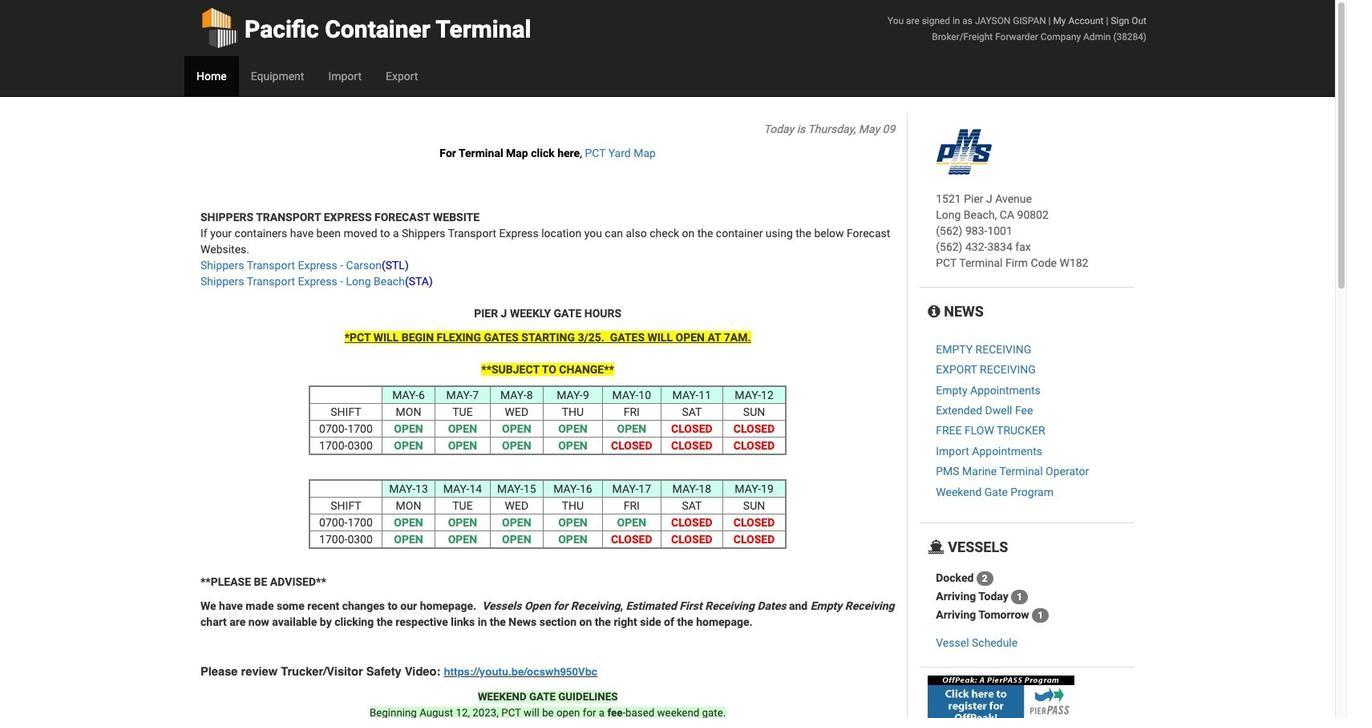 Task type: locate. For each thing, give the bounding box(es) containing it.
ship image
[[928, 540, 944, 555]]

info circle image
[[928, 305, 940, 319]]

pacific container terminal image
[[936, 129, 992, 175]]



Task type: describe. For each thing, give the bounding box(es) containing it.
pierpass image
[[928, 676, 1075, 718]]



Task type: vqa. For each thing, say whether or not it's contained in the screenshot.
MM/dd/yyyy text field
no



